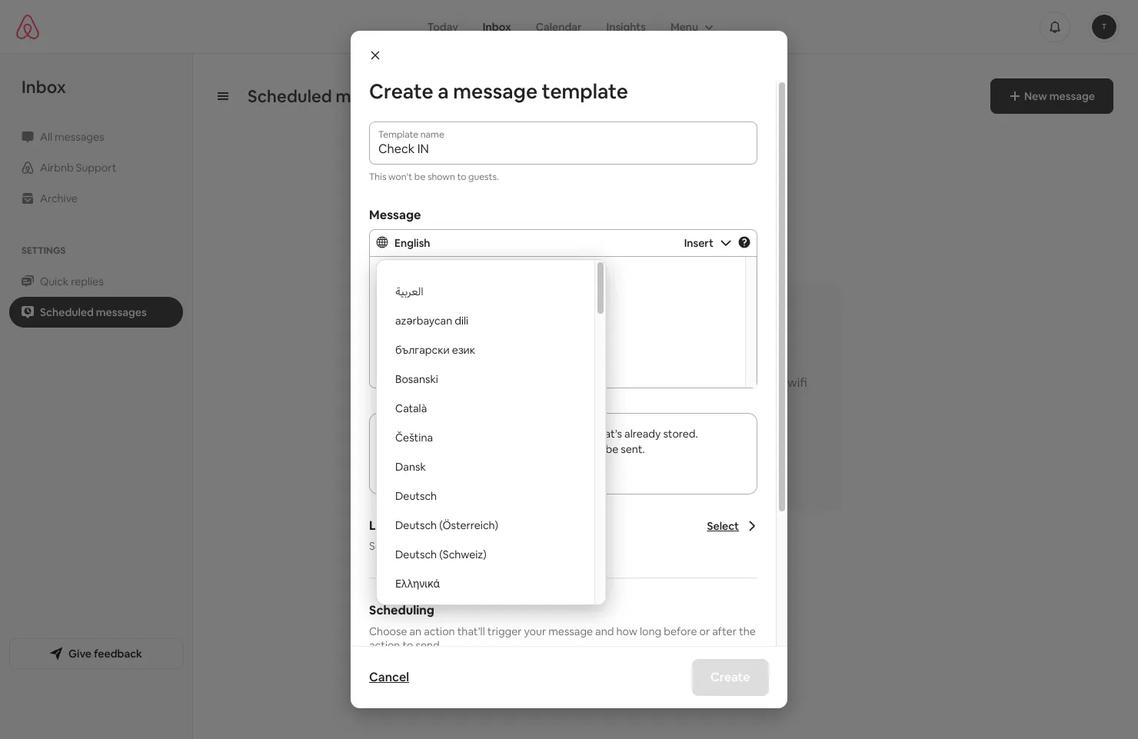Task type: describe. For each thing, give the bounding box(es) containing it.
insights link
[[594, 12, 658, 41]]

that
[[458, 539, 479, 553]]

deutsch button
[[395, 483, 576, 512]]

deutsch for deutsch (schweiz)
[[395, 548, 437, 561]]

more
[[437, 467, 464, 481]]

messages
[[407, 442, 456, 456]]

settings
[[22, 245, 66, 257]]

català button
[[395, 395, 576, 424]]

العربية
[[395, 285, 424, 298]]

learn for learn best practices
[[527, 464, 555, 478]]

template inside button
[[623, 427, 669, 441]]

deutsch (schweiz) button
[[395, 541, 576, 571]]

български език button
[[395, 337, 576, 366]]

all messages button
[[9, 122, 183, 152]]

give feedback
[[69, 646, 142, 660]]

messages inside button
[[96, 305, 147, 319]]

a inside button
[[567, 427, 573, 441]]

0 horizontal spatial create
[[369, 78, 434, 105]]

no scheduled messages yet
[[513, 348, 697, 365]]

shortcode tip:
[[407, 427, 481, 441]]

trigger
[[487, 624, 522, 638]]

this
[[519, 539, 537, 553]]

1 horizontal spatial scheduled
[[248, 85, 332, 107]]

guests
[[624, 375, 662, 391]]

this won't be shown to guests.
[[369, 171, 499, 183]]

will
[[481, 539, 497, 553]]

bosanski
[[395, 372, 438, 386]]

1 horizontal spatial action
[[424, 624, 455, 638]]

empty
[[482, 442, 514, 456]]

stored.
[[663, 427, 698, 441]]

use inside only use them for info that's already stored. messages with empty shortcodes won't be sent.
[[508, 427, 525, 441]]

dili
[[455, 314, 468, 328]]

scheduled messages inside button
[[40, 305, 147, 319]]

before
[[664, 624, 697, 638]]

wifi
[[787, 375, 807, 391]]

group inside create a message template dialog
[[395, 600, 576, 629]]

practices
[[582, 464, 630, 478]]

yet
[[675, 348, 697, 365]]

0 horizontal spatial the
[[403, 539, 419, 553]]

create button
[[692, 659, 769, 696]]

message inside button
[[575, 427, 621, 441]]

instructions,
[[715, 375, 785, 391]]

in inside "text box"
[[433, 267, 443, 283]]

messages inside "button"
[[55, 130, 104, 144]]

template.
[[539, 539, 587, 553]]

listings
[[369, 518, 414, 534]]

select the listings that will use this template.
[[369, 539, 587, 553]]

bosanski button
[[395, 366, 576, 395]]

език
[[452, 343, 475, 357]]

info
[[573, 427, 592, 441]]

insert
[[684, 236, 714, 250]]

inbox link
[[471, 12, 523, 41]]

deutsch for deutsch (österreich)
[[395, 518, 437, 532]]

check-
[[665, 375, 703, 391]]

the inside scheduling choose an action that'll trigger your message and how long before or after the action to send.
[[739, 624, 756, 638]]

give
[[69, 646, 91, 660]]

ελληνικά
[[395, 577, 440, 591]]

support
[[76, 161, 116, 175]]

learn best practices
[[527, 464, 630, 478]]

airbnb support button
[[9, 152, 183, 183]]

after
[[712, 624, 737, 638]]

listings
[[422, 539, 456, 553]]

message inside scheduling choose an action that'll trigger your message and how long before or after the action to send.
[[548, 624, 593, 638]]

your
[[524, 624, 546, 638]]

replies
[[71, 275, 104, 288]]

create inside create a message template button
[[530, 427, 565, 441]]

scheduled
[[535, 348, 603, 365]]

insights
[[606, 20, 646, 33]]

none text field inside create a message template dialog
[[378, 141, 748, 157]]

automatically send guests check-in instructions, wifi details, and more.
[[513, 375, 807, 406]]

create a message template inside dialog
[[369, 78, 628, 105]]

čeština button
[[395, 424, 576, 454]]

or
[[699, 624, 710, 638]]

dansk
[[395, 460, 426, 474]]

for
[[556, 427, 571, 441]]

(österreich)
[[439, 518, 498, 532]]

create a message template inside button
[[530, 427, 669, 441]]

be inside only use them for info that's already stored. messages with empty shortcodes won't be sent.
[[606, 442, 619, 456]]

create a message template button
[[513, 418, 686, 449]]

1 vertical spatial use
[[499, 539, 516, 553]]

azərbaycan dili
[[395, 314, 468, 328]]

them
[[528, 427, 554, 441]]

scheduling choose an action that'll trigger your message and how long before or after the action to send.
[[369, 602, 756, 652]]

create inside the create button
[[711, 669, 751, 685]]

learn more link
[[407, 467, 464, 481]]

sent.
[[621, 442, 645, 456]]

quick replies button
[[9, 266, 183, 297]]

choose
[[369, 624, 407, 638]]

ελληνικά button
[[395, 571, 576, 600]]

hi,
[[379, 267, 394, 283]]

català
[[395, 401, 427, 415]]

cancel button
[[361, 662, 417, 693]]



Task type: locate. For each thing, give the bounding box(es) containing it.
message right for
[[575, 427, 621, 441]]

0 vertical spatial create a message template
[[369, 78, 628, 105]]

this
[[369, 171, 386, 183]]

1 vertical spatial inbox
[[22, 76, 66, 98]]

(schweiz)
[[439, 548, 487, 561]]

inbox inside "link"
[[483, 20, 511, 33]]

1 horizontal spatial be
[[606, 442, 619, 456]]

airbnb support
[[40, 161, 116, 175]]

None text field
[[378, 141, 748, 157]]

send
[[594, 375, 621, 391]]

inbox up all
[[22, 76, 66, 98]]

a left info on the bottom right of the page
[[567, 427, 573, 441]]

only
[[483, 427, 506, 441]]

1 vertical spatial won't
[[575, 442, 603, 456]]

čeština
[[395, 431, 433, 444]]

best
[[557, 464, 580, 478]]

message right "your"
[[548, 624, 593, 638]]

2 deutsch from the top
[[395, 518, 437, 532]]

group
[[658, 12, 723, 41], [395, 600, 576, 629]]

in inside the automatically send guests check-in instructions, wifi details, and more.
[[703, 375, 713, 391]]

Rich text editor text field
[[370, 257, 757, 388]]

english
[[394, 236, 430, 250]]

1 horizontal spatial inbox
[[483, 20, 511, 33]]

1 vertical spatial group
[[395, 600, 576, 629]]

0 horizontal spatial be
[[414, 171, 425, 183]]

العربية button
[[395, 278, 576, 308]]

use
[[508, 427, 525, 441], [499, 539, 516, 553]]

0 vertical spatial template
[[542, 78, 628, 105]]

scheduled inside button
[[40, 305, 94, 319]]

won't
[[388, 171, 412, 183], [575, 442, 603, 456]]

1 horizontal spatial group
[[658, 12, 723, 41]]

all messages
[[40, 130, 104, 144]]

learn more
[[407, 467, 464, 481]]

and inside scheduling choose an action that'll trigger your message and how long before or after the action to send.
[[595, 624, 614, 638]]

quick
[[40, 275, 69, 288]]

feedback
[[94, 646, 142, 660]]

0 vertical spatial inbox
[[483, 20, 511, 33]]

give feedback button
[[9, 638, 183, 669]]

messages
[[336, 85, 415, 107], [55, 130, 104, 144], [96, 305, 147, 319], [606, 348, 672, 365]]

create a message template down inbox "link" at left top
[[369, 78, 628, 105]]

a down today link
[[438, 78, 449, 105]]

1 vertical spatial to
[[403, 638, 413, 652]]

group down deutsch (schweiz) button
[[395, 600, 576, 629]]

already
[[624, 427, 661, 441]]

1 horizontal spatial to
[[457, 171, 466, 183]]

and left more.
[[556, 390, 577, 406]]

action right an
[[424, 624, 455, 638]]

0 horizontal spatial scheduled
[[40, 305, 94, 319]]

0 horizontal spatial in
[[433, 267, 443, 283]]

learn best practices link
[[513, 455, 644, 486]]

message
[[369, 207, 421, 223]]

1 horizontal spatial learn
[[527, 464, 555, 478]]

български
[[395, 343, 450, 357]]

shown
[[427, 171, 455, 183]]

learn for learn more
[[407, 467, 435, 481]]

0 horizontal spatial group
[[395, 600, 576, 629]]

won't right 'this'
[[388, 171, 412, 183]]

0 horizontal spatial to
[[403, 638, 413, 652]]

in left 'instructions,'
[[703, 375, 713, 391]]

0 vertical spatial create
[[369, 78, 434, 105]]

1 horizontal spatial create
[[530, 427, 565, 441]]

1 vertical spatial scheduled
[[40, 305, 94, 319]]

the right select
[[403, 539, 419, 553]]

0 horizontal spatial a
[[438, 78, 449, 105]]

0 vertical spatial and
[[556, 390, 577, 406]]

2 vertical spatial message
[[548, 624, 593, 638]]

0 vertical spatial a
[[438, 78, 449, 105]]

and inside the automatically send guests check-in instructions, wifi details, and more.
[[556, 390, 577, 406]]

message
[[453, 78, 538, 105], [575, 427, 621, 441], [548, 624, 593, 638]]

1 horizontal spatial the
[[739, 624, 756, 638]]

deutsch
[[395, 489, 437, 503], [395, 518, 437, 532], [395, 548, 437, 561]]

create a message template down more.
[[530, 427, 669, 441]]

deutsch for deutsch
[[395, 489, 437, 503]]

0 vertical spatial scheduled
[[248, 85, 332, 107]]

and
[[556, 390, 577, 406], [595, 624, 614, 638]]

an
[[410, 624, 422, 638]]

0 horizontal spatial learn
[[407, 467, 435, 481]]

0 horizontal spatial action
[[369, 638, 400, 652]]

1 vertical spatial message
[[575, 427, 621, 441]]

archive
[[40, 191, 78, 205]]

1 vertical spatial deutsch
[[395, 518, 437, 532]]

won't inside only use them for info that's already stored. messages with empty shortcodes won't be sent.
[[575, 442, 603, 456]]

1 vertical spatial the
[[739, 624, 756, 638]]

0 horizontal spatial scheduled messages
[[40, 305, 147, 319]]

tip:
[[463, 427, 481, 441]]

azərbaycan
[[395, 314, 452, 328]]

shortcode
[[407, 427, 461, 441]]

0 vertical spatial message
[[453, 78, 538, 105]]

1 horizontal spatial in
[[703, 375, 713, 391]]

0 vertical spatial in
[[433, 267, 443, 283]]

how
[[616, 624, 637, 638]]

learn down shortcodes
[[527, 464, 555, 478]]

inbox right today link
[[483, 20, 511, 33]]

and for how
[[595, 624, 614, 638]]

a inside dialog
[[438, 78, 449, 105]]

use right only
[[508, 427, 525, 441]]

hi, check in here:
[[379, 267, 477, 283]]

details,
[[513, 390, 553, 406]]

that's
[[594, 427, 622, 441]]

select
[[369, 539, 400, 553]]

more.
[[580, 390, 613, 406]]

1 horizontal spatial scheduled messages
[[248, 85, 415, 107]]

archive button
[[9, 183, 183, 214]]

deutsch up ελληνικά
[[395, 548, 437, 561]]

1 vertical spatial a
[[567, 427, 573, 441]]

the right after at the bottom of page
[[739, 624, 756, 638]]

no
[[513, 348, 532, 365]]

shortcodes
[[517, 442, 573, 456]]

deutsch (schweiz)
[[395, 548, 487, 561]]

a
[[438, 78, 449, 105], [567, 427, 573, 441]]

1 vertical spatial template
[[623, 427, 669, 441]]

0 vertical spatial group
[[658, 12, 723, 41]]

deutsch down learn more
[[395, 489, 437, 503]]

template
[[542, 78, 628, 105], [623, 427, 669, 441]]

1 vertical spatial be
[[606, 442, 619, 456]]

and left how
[[595, 624, 614, 638]]

guests.
[[468, 171, 499, 183]]

learn inside create a message template dialog
[[407, 467, 435, 481]]

1 vertical spatial create
[[530, 427, 565, 441]]

0 vertical spatial the
[[403, 539, 419, 553]]

send.
[[416, 638, 442, 652]]

message down inbox "link" at left top
[[453, 78, 538, 105]]

won't down info on the bottom right of the page
[[575, 442, 603, 456]]

quick replies
[[40, 275, 104, 288]]

0 horizontal spatial and
[[556, 390, 577, 406]]

1 horizontal spatial won't
[[575, 442, 603, 456]]

1 vertical spatial in
[[703, 375, 713, 391]]

1 horizontal spatial and
[[595, 624, 614, 638]]

today
[[427, 20, 458, 33]]

english button
[[376, 236, 678, 250]]

български език
[[395, 343, 475, 357]]

in left here:
[[433, 267, 443, 283]]

2 vertical spatial create
[[711, 669, 751, 685]]

inbox
[[483, 20, 511, 33], [22, 76, 66, 98]]

1 deutsch from the top
[[395, 489, 437, 503]]

be left "shown"
[[414, 171, 425, 183]]

1 horizontal spatial a
[[567, 427, 573, 441]]

be
[[414, 171, 425, 183], [606, 442, 619, 456]]

group right insights at the top
[[658, 12, 723, 41]]

0 vertical spatial to
[[457, 171, 466, 183]]

0 vertical spatial deutsch
[[395, 489, 437, 503]]

deutsch (österreich)
[[395, 518, 498, 532]]

to
[[457, 171, 466, 183], [403, 638, 413, 652]]

create
[[369, 78, 434, 105], [530, 427, 565, 441], [711, 669, 751, 685]]

1 vertical spatial create a message template
[[530, 427, 669, 441]]

deutsch (österreich) button
[[395, 512, 576, 541]]

airbnb
[[40, 161, 74, 175]]

to left send.
[[403, 638, 413, 652]]

azərbaycan dili button
[[395, 308, 576, 337]]

calendar
[[536, 20, 582, 33]]

0 vertical spatial be
[[414, 171, 425, 183]]

1 vertical spatial and
[[595, 624, 614, 638]]

long
[[640, 624, 661, 638]]

0 horizontal spatial inbox
[[22, 76, 66, 98]]

scheduling
[[369, 602, 434, 618]]

create a message template dialog
[[351, 31, 787, 739]]

be down that's
[[606, 442, 619, 456]]

0 vertical spatial scheduled messages
[[248, 85, 415, 107]]

0 horizontal spatial won't
[[388, 171, 412, 183]]

to inside scheduling choose an action that'll trigger your message and how long before or after the action to send.
[[403, 638, 413, 652]]

2 vertical spatial deutsch
[[395, 548, 437, 561]]

learn inside learn best practices 'link'
[[527, 464, 555, 478]]

1 vertical spatial scheduled messages
[[40, 305, 147, 319]]

with
[[458, 442, 479, 456]]

and for more.
[[556, 390, 577, 406]]

scheduled
[[248, 85, 332, 107], [40, 305, 94, 319]]

the
[[403, 539, 419, 553], [739, 624, 756, 638]]

learn down the messages
[[407, 467, 435, 481]]

deutsch up listings
[[395, 518, 437, 532]]

template up sent.
[[623, 427, 669, 441]]

to right "shown"
[[457, 171, 466, 183]]

action up the cancel
[[369, 638, 400, 652]]

template down calendar
[[542, 78, 628, 105]]

0 vertical spatial won't
[[388, 171, 412, 183]]

template inside dialog
[[542, 78, 628, 105]]

0 vertical spatial use
[[508, 427, 525, 441]]

3 deutsch from the top
[[395, 548, 437, 561]]

2 horizontal spatial create
[[711, 669, 751, 685]]

use right will
[[499, 539, 516, 553]]

insert button
[[678, 236, 732, 250]]



Task type: vqa. For each thing, say whether or not it's contained in the screenshot.
HERE:
yes



